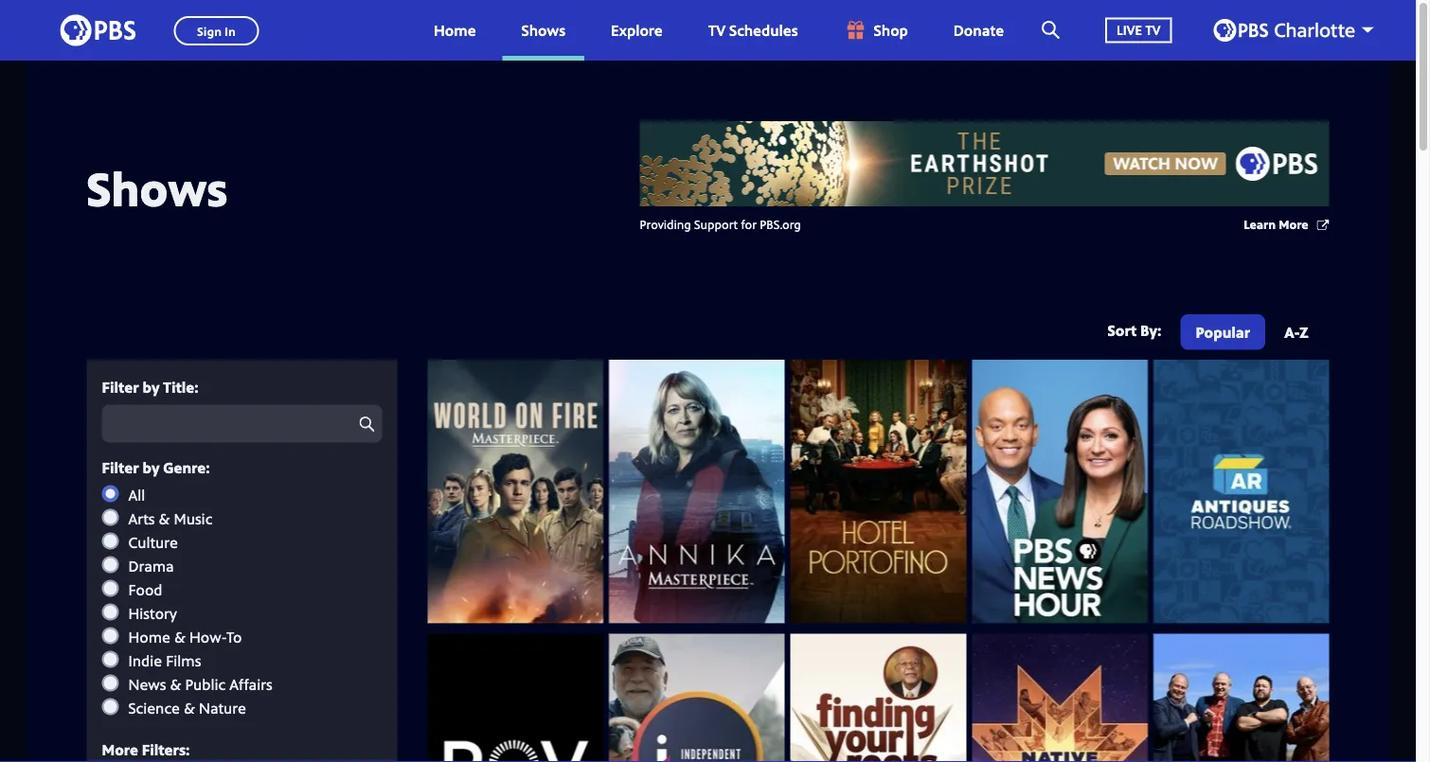 Task type: locate. For each thing, give the bounding box(es) containing it.
sort by: element
[[1177, 314, 1324, 355]]

tv
[[708, 20, 726, 40], [1146, 21, 1161, 39]]

filter by genre: element
[[102, 485, 382, 718]]

live
[[1117, 21, 1142, 39]]

2 by from the top
[[143, 457, 160, 478]]

& up films
[[174, 627, 186, 647]]

sort by:
[[1108, 320, 1162, 341]]

filter up all
[[102, 457, 139, 478]]

films
[[166, 650, 201, 671]]

1 vertical spatial more
[[102, 740, 138, 760]]

0 horizontal spatial tv
[[708, 20, 726, 40]]

home inside home link
[[434, 20, 476, 40]]

1 by from the top
[[143, 376, 160, 397]]

drama
[[128, 556, 174, 576]]

1 vertical spatial shows
[[87, 155, 228, 220]]

food
[[128, 579, 162, 600]]

filter by title:
[[102, 376, 198, 397]]

filter
[[102, 376, 139, 397], [102, 457, 139, 478]]

tv right live on the top right
[[1146, 21, 1161, 39]]

1 horizontal spatial tv
[[1146, 21, 1161, 39]]

advertisement region
[[640, 121, 1329, 206]]

0 vertical spatial home
[[434, 20, 476, 40]]

world on fire image
[[428, 360, 603, 624]]

2 filter from the top
[[102, 457, 139, 478]]

by up all
[[143, 457, 160, 478]]

1 filter from the top
[[102, 376, 139, 397]]

1 vertical spatial filter
[[102, 457, 139, 478]]

shows link
[[503, 0, 584, 61]]

& down public
[[184, 698, 195, 718]]

shows
[[521, 20, 566, 40], [87, 155, 228, 220]]

filter inside filter by genre: all arts & music culture drama food history home & how-to indie films news & public affairs science & nature
[[102, 457, 139, 478]]

more inside the learn more link
[[1279, 215, 1309, 233]]

live tv link
[[1087, 0, 1191, 61]]

home left shows link
[[434, 20, 476, 40]]

native america image
[[972, 634, 1148, 762]]

explore link
[[592, 0, 682, 61]]

by
[[143, 376, 160, 397], [143, 457, 160, 478]]

tv schedules
[[708, 20, 798, 40]]

0 vertical spatial filter
[[102, 376, 139, 397]]

0 vertical spatial by
[[143, 376, 160, 397]]

donate link
[[935, 0, 1023, 61]]

celebrity antiques road trip image
[[1154, 634, 1329, 762]]

0 horizontal spatial more
[[102, 740, 138, 760]]

0 horizontal spatial home
[[128, 627, 170, 647]]

support
[[694, 215, 738, 233]]

tv left the schedules
[[708, 20, 726, 40]]

providing
[[640, 215, 691, 233]]

by for title:
[[143, 376, 160, 397]]

a-
[[1285, 322, 1300, 342]]

learn
[[1244, 215, 1276, 233]]

hotel portofino image
[[791, 360, 966, 624]]

filter left title:
[[102, 376, 139, 397]]

z
[[1300, 322, 1309, 342]]

0 vertical spatial shows
[[521, 20, 566, 40]]

more
[[1279, 215, 1309, 233], [102, 740, 138, 760]]

learn more link
[[1244, 215, 1329, 234]]

history
[[128, 603, 177, 623]]

by inside filter by genre: all arts & music culture drama food history home & how-to indie films news & public affairs science & nature
[[143, 457, 160, 478]]

0 horizontal spatial shows
[[87, 155, 228, 220]]

filter for filter by genre: all arts & music culture drama food history home & how-to indie films news & public affairs science & nature
[[102, 457, 139, 478]]

& down films
[[170, 674, 181, 694]]

music
[[174, 508, 212, 529]]

0 vertical spatial more
[[1279, 215, 1309, 233]]

all
[[128, 485, 145, 505]]

by left title:
[[143, 376, 160, 397]]

home down history
[[128, 627, 170, 647]]

indie
[[128, 650, 162, 671]]

1 vertical spatial by
[[143, 457, 160, 478]]

1 horizontal spatial home
[[434, 20, 476, 40]]

1 horizontal spatial more
[[1279, 215, 1309, 233]]

home
[[434, 20, 476, 40], [128, 627, 170, 647]]

more filters:
[[102, 740, 190, 760]]

&
[[159, 508, 170, 529], [174, 627, 186, 647], [170, 674, 181, 694], [184, 698, 195, 718]]

more left filters:
[[102, 740, 138, 760]]

more right learn
[[1279, 215, 1309, 233]]

home inside filter by genre: all arts & music culture drama food history home & how-to indie films news & public affairs science & nature
[[128, 627, 170, 647]]

pbs image
[[60, 9, 136, 52]]

shop link
[[825, 0, 927, 61]]

1 vertical spatial home
[[128, 627, 170, 647]]

how-
[[189, 627, 226, 647]]



Task type: describe. For each thing, give the bounding box(es) containing it.
providing support for pbs.org
[[640, 215, 801, 233]]

live tv
[[1117, 21, 1161, 39]]

search image
[[1042, 21, 1060, 39]]

nature
[[199, 698, 246, 718]]

& right arts
[[159, 508, 170, 529]]

explore
[[611, 20, 663, 40]]

filter by genre: all arts & music culture drama food history home & how-to indie films news & public affairs science & nature
[[102, 457, 273, 718]]

a-z
[[1285, 322, 1309, 342]]

tv schedules link
[[689, 0, 817, 61]]

learn more
[[1244, 215, 1309, 233]]

culture
[[128, 532, 178, 552]]

filters:
[[142, 740, 190, 760]]

pbs newshour image
[[972, 360, 1148, 624]]

pbs charlotte image
[[1214, 19, 1355, 42]]

filter for filter by title:
[[102, 376, 139, 397]]

sort
[[1108, 320, 1137, 341]]

for
[[741, 215, 757, 233]]

arts
[[128, 508, 155, 529]]

pov image
[[428, 634, 603, 762]]

Filter by Title: text field
[[102, 405, 382, 443]]

public
[[185, 674, 226, 694]]

popular
[[1196, 322, 1250, 342]]

by:
[[1140, 320, 1162, 341]]

shop
[[874, 20, 908, 40]]

home link
[[415, 0, 495, 61]]

donate
[[954, 20, 1004, 40]]

independent lens image
[[609, 634, 785, 762]]

finding your roots image
[[791, 634, 966, 762]]

genre:
[[163, 457, 210, 478]]

antiques roadshow image
[[1154, 360, 1329, 624]]

schedules
[[729, 20, 798, 40]]

to
[[226, 627, 242, 647]]

title:
[[163, 376, 198, 397]]

by for genre:
[[143, 457, 160, 478]]

1 horizontal spatial shows
[[521, 20, 566, 40]]

affairs
[[229, 674, 273, 694]]

science
[[128, 698, 180, 718]]

news
[[128, 674, 166, 694]]

pbs.org
[[760, 215, 801, 233]]

annika image
[[609, 360, 785, 624]]



Task type: vqa. For each thing, say whether or not it's contained in the screenshot.
PASSPORT on the bottom left of the page
no



